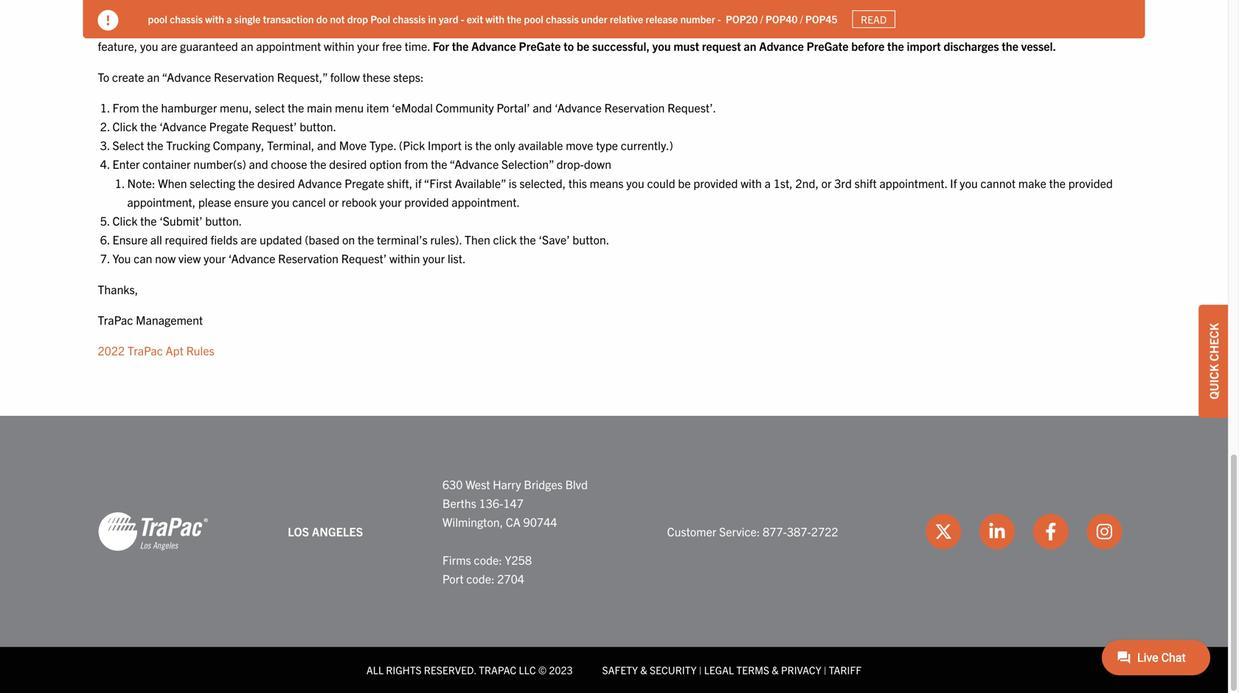 Task type: vqa. For each thing, say whether or not it's contained in the screenshot.
'"ADVANCE' within At TraPac LAX, the eModal platform allows a trucking company to request an appointment reservation before the container is available; This is known as an "Advance Reservation Request." Using this feature, you are guaranteed an appointment within your free time.
yes



Task type: locate. For each thing, give the bounding box(es) containing it.
0 horizontal spatial 'advance
[[160, 119, 207, 134]]

follow
[[330, 69, 360, 84]]

1 horizontal spatial /
[[801, 12, 804, 26]]

code: up 2704
[[474, 553, 502, 567]]

reservation down (based
[[278, 251, 339, 266]]

fields
[[211, 232, 238, 247]]

0 vertical spatial request
[[431, 20, 470, 34]]

1 vertical spatial pregate
[[345, 175, 384, 190]]

before up successful,
[[615, 20, 648, 34]]

desired down 'move'
[[329, 157, 367, 171]]

or left 3rd
[[822, 175, 832, 190]]

reservation
[[556, 20, 613, 34]]

0 horizontal spatial &
[[641, 664, 648, 677]]

chassis up "guaranteed"
[[170, 12, 203, 26]]

1 vertical spatial desired
[[257, 175, 295, 190]]

1 horizontal spatial container
[[670, 20, 718, 34]]

1 horizontal spatial chassis
[[393, 12, 426, 26]]

/ left pop45 at right
[[801, 12, 804, 26]]

request' down on
[[341, 251, 387, 266]]

note:
[[127, 175, 155, 190]]

is
[[721, 20, 729, 34], [807, 20, 815, 34], [465, 138, 473, 152], [509, 175, 517, 190]]

reservation inside the at trapac lax, the emodal platform allows a trucking company to request an appointment reservation before the container is available; this is known as an "advance reservation request." using this feature, you are guaranteed an appointment within your free time.
[[935, 20, 995, 34]]

main
[[307, 100, 332, 115]]

time.
[[405, 39, 430, 53]]

0 horizontal spatial provided
[[405, 194, 449, 209]]

and left 'move'
[[317, 138, 337, 152]]

down
[[584, 157, 612, 171]]

0 horizontal spatial -
[[461, 12, 465, 26]]

reservation up discharges
[[935, 20, 995, 34]]

your left free
[[357, 39, 380, 53]]

1 horizontal spatial "advance
[[450, 157, 499, 171]]

advance down this
[[760, 39, 804, 53]]

a left not
[[316, 20, 322, 34]]

are down lax,
[[161, 39, 177, 53]]

0 horizontal spatial /
[[761, 12, 764, 26]]

request."
[[998, 20, 1047, 34]]

2 horizontal spatial advance
[[760, 39, 804, 53]]

your down fields
[[204, 251, 226, 266]]

2 horizontal spatial provided
[[1069, 175, 1114, 190]]

2 horizontal spatial with
[[741, 175, 762, 190]]

2 horizontal spatial 'advance
[[555, 100, 602, 115]]

1 horizontal spatial within
[[390, 251, 420, 266]]

appointment down the allows
[[256, 39, 321, 53]]

0 vertical spatial to
[[419, 20, 429, 34]]

1 horizontal spatial pregate
[[807, 39, 849, 53]]

0 vertical spatial pregate
[[209, 119, 249, 134]]

1 vertical spatial or
[[329, 194, 339, 209]]

2 horizontal spatial "advance
[[883, 20, 932, 34]]

desired
[[329, 157, 367, 171], [257, 175, 295, 190]]

pop20
[[726, 12, 758, 26]]

and down 'company,' at the top of the page
[[249, 157, 268, 171]]

1 horizontal spatial -
[[718, 12, 721, 26]]

1 vertical spatial 'advance
[[160, 119, 207, 134]]

appointment. down available"
[[452, 194, 520, 209]]

the right choose
[[310, 157, 327, 171]]

2 horizontal spatial button.
[[573, 232, 610, 247]]

all
[[367, 664, 384, 677]]

0 horizontal spatial request
[[431, 20, 470, 34]]

0 vertical spatial before
[[615, 20, 648, 34]]

customer service: 877-387-2722
[[668, 524, 839, 539]]

or
[[822, 175, 832, 190], [329, 194, 339, 209]]

136-
[[479, 496, 504, 511]]

- right number at the right top of page
[[718, 12, 721, 26]]

2 & from the left
[[772, 664, 779, 677]]

this inside the at trapac lax, the emodal platform allows a trucking company to request an appointment reservation before the container is available; this is known as an "advance reservation request." using this feature, you are guaranteed an appointment within your free time.
[[1081, 20, 1100, 34]]

1 horizontal spatial are
[[241, 232, 257, 247]]

los angeles image
[[98, 511, 208, 553]]

2 horizontal spatial a
[[765, 175, 771, 190]]

request up for
[[431, 20, 470, 34]]

the right click
[[520, 232, 536, 247]]

desired down choose
[[257, 175, 295, 190]]

0 vertical spatial are
[[161, 39, 177, 53]]

1 vertical spatial appointment.
[[452, 194, 520, 209]]

free
[[382, 39, 402, 53]]

if
[[415, 175, 422, 190]]

provided right "make"
[[1069, 175, 1114, 190]]

2 vertical spatial 'advance
[[229, 251, 276, 266]]

0 horizontal spatial and
[[249, 157, 268, 171]]

0 horizontal spatial with
[[205, 12, 224, 26]]

footer
[[0, 416, 1229, 694]]

you
[[140, 39, 158, 53], [653, 39, 671, 53], [627, 175, 645, 190], [960, 175, 978, 190], [272, 194, 290, 209]]

0 vertical spatial within
[[324, 39, 355, 53]]

wilmington,
[[443, 515, 503, 530]]

©
[[539, 664, 547, 677]]

request' down select
[[252, 119, 297, 134]]

an down platform
[[241, 39, 254, 53]]

(based
[[305, 232, 340, 247]]

exit
[[467, 12, 483, 26]]

0 horizontal spatial to
[[419, 20, 429, 34]]

1st,
[[774, 175, 793, 190]]

1 vertical spatial within
[[390, 251, 420, 266]]

-
[[461, 12, 465, 26], [718, 12, 721, 26]]

2 vertical spatial trapac
[[128, 343, 163, 358]]

1 vertical spatial and
[[317, 138, 337, 152]]

0 horizontal spatial pool
[[148, 12, 167, 26]]

0 horizontal spatial |
[[699, 664, 702, 677]]

| left legal
[[699, 664, 702, 677]]

0 horizontal spatial are
[[161, 39, 177, 53]]

are right fields
[[241, 232, 257, 247]]

pool right the solid icon
[[148, 12, 167, 26]]

0 horizontal spatial a
[[227, 12, 232, 26]]

0 horizontal spatial appointment
[[256, 39, 321, 53]]

you left cancel
[[272, 194, 290, 209]]

1 horizontal spatial a
[[316, 20, 322, 34]]

relative
[[610, 12, 644, 26]]

1 horizontal spatial request'
[[341, 251, 387, 266]]

appointment right exit
[[488, 20, 553, 34]]

"advance up 'import'
[[883, 20, 932, 34]]

& right the safety
[[641, 664, 648, 677]]

1 horizontal spatial desired
[[329, 157, 367, 171]]

pregate down reservation
[[519, 39, 561, 53]]

1 vertical spatial click
[[113, 213, 138, 228]]

from
[[405, 157, 428, 171]]

transaction
[[263, 12, 314, 26]]

0 horizontal spatial before
[[615, 20, 648, 34]]

1 click from the top
[[113, 119, 138, 134]]

the right for
[[452, 39, 469, 53]]

pregate up rebook
[[345, 175, 384, 190]]

before inside the at trapac lax, the emodal platform allows a trucking company to request an appointment reservation before the container is available; this is known as an "advance reservation request." using this feature, you are guaranteed an appointment within your free time.
[[615, 20, 648, 34]]

for the advance pregate to be successful, you must request an advance pregate before the import discharges the vessel.
[[433, 39, 1059, 53]]

0 vertical spatial appointment.
[[880, 175, 948, 190]]

select
[[113, 138, 144, 152]]

reservation up menu,
[[214, 69, 274, 84]]

1 horizontal spatial or
[[822, 175, 832, 190]]

3rd
[[835, 175, 852, 190]]

release
[[646, 12, 678, 26]]

the left 'import'
[[888, 39, 905, 53]]

2 | from the left
[[824, 664, 827, 677]]

1 horizontal spatial pregate
[[345, 175, 384, 190]]

service:
[[720, 524, 760, 539]]

company,
[[213, 138, 264, 152]]

this down drop-
[[569, 175, 587, 190]]

0 vertical spatial container
[[670, 20, 718, 34]]

main content
[[83, 0, 1146, 372]]

0 vertical spatial appointment
[[488, 20, 553, 34]]

2 vertical spatial button.
[[573, 232, 610, 247]]

a left 1st,
[[765, 175, 771, 190]]

2 - from the left
[[718, 12, 721, 26]]

within down trucking
[[324, 39, 355, 53]]

1 vertical spatial code:
[[467, 572, 495, 586]]

button. right ''save''
[[573, 232, 610, 247]]

0 vertical spatial "advance
[[883, 20, 932, 34]]

appointment
[[488, 20, 553, 34], [256, 39, 321, 53]]

if
[[951, 175, 958, 190]]

pool left reservation
[[524, 12, 544, 26]]

emodal
[[195, 20, 233, 34]]

trapac down thanks,
[[98, 312, 133, 327]]

with up "guaranteed"
[[205, 12, 224, 26]]

0 vertical spatial and
[[533, 100, 552, 115]]

your down shift,
[[380, 194, 402, 209]]

at
[[98, 20, 109, 34]]

387-
[[787, 524, 812, 539]]

provided right could
[[694, 175, 738, 190]]

option
[[370, 157, 402, 171]]

2 horizontal spatial chassis
[[546, 12, 579, 26]]

to
[[419, 20, 429, 34], [564, 39, 574, 53]]

1 vertical spatial appointment
[[256, 39, 321, 53]]

2022
[[98, 343, 125, 358]]

click
[[113, 119, 138, 134], [113, 213, 138, 228]]

1 vertical spatial be
[[678, 175, 691, 190]]

container up when at the left top of page
[[143, 157, 191, 171]]

button. down main
[[300, 119, 337, 134]]

you left could
[[627, 175, 645, 190]]

be right could
[[678, 175, 691, 190]]

1 horizontal spatial button.
[[300, 119, 337, 134]]

0 vertical spatial 'advance
[[555, 100, 602, 115]]

click down from at left top
[[113, 119, 138, 134]]

0 vertical spatial button.
[[300, 119, 337, 134]]

request down the pop20
[[702, 39, 741, 53]]

you left must
[[653, 39, 671, 53]]

llc
[[519, 664, 536, 677]]

1 pregate from the left
[[519, 39, 561, 53]]

this
[[1081, 20, 1100, 34], [569, 175, 587, 190]]

check
[[1207, 323, 1221, 362]]

allows
[[282, 20, 313, 34]]

drop-
[[557, 157, 584, 171]]

0 horizontal spatial advance
[[298, 175, 342, 190]]

cannot
[[981, 175, 1016, 190]]

1 horizontal spatial 'advance
[[229, 251, 276, 266]]

1 horizontal spatial request
[[702, 39, 741, 53]]

selected,
[[520, 175, 566, 190]]

the down 'request."'
[[1002, 39, 1019, 53]]

be down reservation
[[577, 39, 590, 53]]

1 vertical spatial to
[[564, 39, 574, 53]]

0 vertical spatial be
[[577, 39, 590, 53]]

"advance up available"
[[450, 157, 499, 171]]

2022 trapac apt rules
[[98, 343, 215, 358]]

advance down pool chassis with a single transaction  do not drop pool chassis in yard -  exit with the pool chassis under relative release number -  pop20 / pop40 / pop45
[[472, 39, 516, 53]]

rights
[[386, 664, 422, 677]]

the
[[507, 12, 522, 26], [176, 20, 193, 34], [651, 20, 667, 34], [452, 39, 469, 53], [888, 39, 905, 53], [1002, 39, 1019, 53], [142, 100, 158, 115], [288, 100, 304, 115], [140, 119, 157, 134], [147, 138, 164, 152], [476, 138, 492, 152], [310, 157, 327, 171], [431, 157, 448, 171], [238, 175, 255, 190], [1050, 175, 1066, 190], [140, 213, 157, 228], [358, 232, 374, 247], [520, 232, 536, 247]]

berths
[[443, 496, 477, 511]]

los angeles
[[288, 524, 363, 539]]

the up "first
[[431, 157, 448, 171]]

1 vertical spatial are
[[241, 232, 257, 247]]

read link
[[853, 10, 896, 28]]

1 | from the left
[[699, 664, 702, 677]]

0 horizontal spatial or
[[329, 194, 339, 209]]

within inside the at trapac lax, the emodal platform allows a trucking company to request an appointment reservation before the container is available; this is known as an "advance reservation request." using this feature, you are guaranteed an appointment within your free time.
[[324, 39, 355, 53]]

the up ensure
[[238, 175, 255, 190]]

create
[[112, 69, 144, 84]]

chassis left under
[[546, 12, 579, 26]]

ca
[[506, 515, 521, 530]]

with left 1st,
[[741, 175, 762, 190]]

before down the as on the top of the page
[[852, 39, 885, 53]]

quick check link
[[1199, 305, 1229, 418]]

click up ensure at the top
[[113, 213, 138, 228]]

0 horizontal spatial "advance
[[162, 69, 211, 84]]

with
[[205, 12, 224, 26], [486, 12, 505, 26], [741, 175, 762, 190]]

0 vertical spatial desired
[[329, 157, 367, 171]]

pregate down known
[[807, 39, 849, 53]]

0 horizontal spatial container
[[143, 157, 191, 171]]

1 horizontal spatial appointment
[[488, 20, 553, 34]]

select
[[255, 100, 285, 115]]

877-
[[763, 524, 787, 539]]

quick
[[1207, 364, 1221, 400]]

enter
[[113, 157, 140, 171]]

these
[[363, 69, 391, 84]]

trapac inside the at trapac lax, the emodal platform allows a trucking company to request an appointment reservation before the container is available; this is known as an "advance reservation request." using this feature, you are guaranteed an appointment within your free time.
[[112, 20, 147, 34]]

/ right the pop20
[[761, 12, 764, 26]]

list.
[[448, 251, 466, 266]]

chassis left in
[[393, 12, 426, 26]]

currently.)
[[621, 138, 674, 152]]

0 horizontal spatial pregate
[[209, 119, 249, 134]]

menu
[[335, 100, 364, 115]]

container inside the 'from the hamburger menu, select the main menu item 'emodal community portal' and 'advance reservation request'. click the 'advance pregate request' button. select the trucking company, terminal, and move type. (pick import is the only available move type currently.) enter container number(s) and choose the desired option from the "advance selection" drop-down note: when selecting the desired advance pregate shift, if "first available" is selected, this means you could be provided with a 1st, 2nd, or 3rd shift appointment. if you cannot make the provided appointment, please ensure you cancel or rebook your provided appointment. click the 'submit' button. ensure all required fields are updated (based on the terminal's rules). then click the 'save' button. you can now view your 'advance reservation request' within your list.'
[[143, 157, 191, 171]]

1 horizontal spatial be
[[678, 175, 691, 190]]

trucking
[[325, 20, 366, 34]]

angeles
[[312, 524, 363, 539]]

'advance up move
[[555, 100, 602, 115]]

pregate down menu,
[[209, 119, 249, 134]]

0 horizontal spatial pregate
[[519, 39, 561, 53]]

to inside the at trapac lax, the emodal platform allows a trucking company to request an appointment reservation before the container is available; this is known as an "advance reservation request." using this feature, you are guaranteed an appointment within your free time.
[[419, 20, 429, 34]]

los
[[288, 524, 309, 539]]

0 vertical spatial request'
[[252, 119, 297, 134]]

0 horizontal spatial within
[[324, 39, 355, 53]]

this right using
[[1081, 20, 1100, 34]]

appointment. left if
[[880, 175, 948, 190]]

code: right port
[[467, 572, 495, 586]]

2 pool from the left
[[524, 12, 544, 26]]

you down lax,
[[140, 39, 158, 53]]

the up all
[[140, 213, 157, 228]]

"advance
[[883, 20, 932, 34], [162, 69, 211, 84], [450, 157, 499, 171]]

2 click from the top
[[113, 213, 138, 228]]

container up must
[[670, 20, 718, 34]]

"advance inside the at trapac lax, the emodal platform allows a trucking company to request an appointment reservation before the container is available; this is known as an "advance reservation request." using this feature, you are guaranteed an appointment within your free time.
[[883, 20, 932, 34]]

are
[[161, 39, 177, 53], [241, 232, 257, 247]]

& right terms
[[772, 664, 779, 677]]

provided down if
[[405, 194, 449, 209]]

within down terminal's
[[390, 251, 420, 266]]

- left exit
[[461, 12, 465, 26]]

thanks,
[[98, 282, 138, 297]]

1 horizontal spatial before
[[852, 39, 885, 53]]

1 horizontal spatial this
[[1081, 20, 1100, 34]]

'advance up trucking
[[160, 119, 207, 134]]

item
[[367, 100, 389, 115]]

to down reservation
[[564, 39, 574, 53]]

or right cancel
[[329, 194, 339, 209]]

type
[[596, 138, 618, 152]]

1 horizontal spatial pool
[[524, 12, 544, 26]]

using
[[1050, 20, 1078, 34]]

0 vertical spatial click
[[113, 119, 138, 134]]

management
[[136, 312, 203, 327]]

an right create on the top of page
[[147, 69, 160, 84]]

trapac left apt
[[128, 343, 163, 358]]

0 horizontal spatial chassis
[[170, 12, 203, 26]]

feature,
[[98, 39, 137, 53]]

1 horizontal spatial &
[[772, 664, 779, 677]]

0 horizontal spatial button.
[[205, 213, 242, 228]]

'advance down fields
[[229, 251, 276, 266]]

privacy
[[782, 664, 822, 677]]

trapac up feature,
[[112, 20, 147, 34]]

company
[[369, 20, 416, 34]]

button. up fields
[[205, 213, 242, 228]]

on
[[342, 232, 355, 247]]



Task type: describe. For each thing, give the bounding box(es) containing it.
could
[[648, 175, 676, 190]]

a inside the 'from the hamburger menu, select the main menu item 'emodal community portal' and 'advance reservation request'. click the 'advance pregate request' button. select the trucking company, terminal, and move type. (pick import is the only available move type currently.) enter container number(s) and choose the desired option from the "advance selection" drop-down note: when selecting the desired advance pregate shift, if "first available" is selected, this means you could be provided with a 1st, 2nd, or 3rd shift appointment. if you cannot make the provided appointment, please ensure you cancel or rebook your provided appointment. click the 'submit' button. ensure all required fields are updated (based on the terminal's rules). then click the 'save' button. you can now view your 'advance reservation request' within your list.'
[[765, 175, 771, 190]]

all
[[150, 232, 162, 247]]

this
[[783, 20, 804, 34]]

the right relative
[[651, 20, 667, 34]]

footer containing 630 west harry bridges blvd
[[0, 416, 1229, 694]]

trapac for 2022
[[128, 343, 163, 358]]

platform
[[236, 20, 279, 34]]

hamburger
[[161, 100, 217, 115]]

2022 trapac apt rules link
[[98, 343, 215, 358]]

west
[[466, 477, 490, 492]]

the right "make"
[[1050, 175, 1066, 190]]

2 chassis from the left
[[393, 12, 426, 26]]

quick check
[[1207, 323, 1221, 400]]

rules).
[[431, 232, 462, 247]]

under
[[582, 12, 608, 26]]

for
[[433, 39, 449, 53]]

1 vertical spatial before
[[852, 39, 885, 53]]

be inside the 'from the hamburger menu, select the main menu item 'emodal community portal' and 'advance reservation request'. click the 'advance pregate request' button. select the trucking company, terminal, and move type. (pick import is the only available move type currently.) enter container number(s) and choose the desired option from the "advance selection" drop-down note: when selecting the desired advance pregate shift, if "first available" is selected, this means you could be provided with a 1st, 2nd, or 3rd shift appointment. if you cannot make the provided appointment, please ensure you cancel or rebook your provided appointment. click the 'submit' button. ensure all required fields are updated (based on the terminal's rules). then click the 'save' button. you can now view your 'advance reservation request' within your list.'
[[678, 175, 691, 190]]

is down selection"
[[509, 175, 517, 190]]

read
[[861, 13, 887, 26]]

the left only
[[476, 138, 492, 152]]

selection"
[[502, 157, 554, 171]]

0 vertical spatial code:
[[474, 553, 502, 567]]

is right import
[[465, 138, 473, 152]]

terminal,
[[267, 138, 315, 152]]

trucking
[[166, 138, 210, 152]]

1 vertical spatial request
[[702, 39, 741, 53]]

in
[[428, 12, 437, 26]]

0 horizontal spatial be
[[577, 39, 590, 53]]

y258
[[505, 553, 532, 567]]

1 horizontal spatial and
[[317, 138, 337, 152]]

import
[[907, 39, 941, 53]]

do
[[316, 12, 328, 26]]

2 vertical spatial and
[[249, 157, 268, 171]]

move
[[566, 138, 594, 152]]

147
[[504, 496, 524, 511]]

advance inside the 'from the hamburger menu, select the main menu item 'emodal community portal' and 'advance reservation request'. click the 'advance pregate request' button. select the trucking company, terminal, and move type. (pick import is the only available move type currently.) enter container number(s) and choose the desired option from the "advance selection" drop-down note: when selecting the desired advance pregate shift, if "first available" is selected, this means you could be provided with a 1st, 2nd, or 3rd shift appointment. if you cannot make the provided appointment, please ensure you cancel or rebook your provided appointment. click the 'submit' button. ensure all required fields are updated (based on the terminal's rules). then click the 'save' button. you can now view your 'advance reservation request' within your list.'
[[298, 175, 342, 190]]

vessel.
[[1022, 39, 1056, 53]]

blvd
[[566, 477, 588, 492]]

request,"
[[277, 69, 328, 84]]

selecting
[[190, 175, 236, 190]]

yard
[[439, 12, 459, 26]]

please
[[198, 194, 232, 209]]

"advance inside the 'from the hamburger menu, select the main menu item 'emodal community portal' and 'advance reservation request'. click the 'advance pregate request' button. select the trucking company, terminal, and move type. (pick import is the only available move type currently.) enter container number(s) and choose the desired option from the "advance selection" drop-down note: when selecting the desired advance pregate shift, if "first available" is selected, this means you could be provided with a 1st, 2nd, or 3rd shift appointment. if you cannot make the provided appointment, please ensure you cancel or rebook your provided appointment. click the 'submit' button. ensure all required fields are updated (based on the terminal's rules). then click the 'save' button. you can now view your 'advance reservation request' within your list.'
[[450, 157, 499, 171]]

you
[[113, 251, 131, 266]]

your down rules).
[[423, 251, 445, 266]]

pop40
[[766, 12, 798, 26]]

as
[[854, 20, 865, 34]]

3 chassis from the left
[[546, 12, 579, 26]]

trapac for at
[[112, 20, 147, 34]]

move
[[339, 138, 367, 152]]

solid image
[[98, 10, 118, 31]]

1 & from the left
[[641, 664, 648, 677]]

1 chassis from the left
[[170, 12, 203, 26]]

customer
[[668, 524, 717, 539]]

the right exit
[[507, 12, 522, 26]]

within inside the 'from the hamburger menu, select the main menu item 'emodal community portal' and 'advance reservation request'. click the 'advance pregate request' button. select the trucking company, terminal, and move type. (pick import is the only available move type currently.) enter container number(s) and choose the desired option from the "advance selection" drop-down note: when selecting the desired advance pregate shift, if "first available" is selected, this means you could be provided with a 1st, 2nd, or 3rd shift appointment. if you cannot make the provided appointment, please ensure you cancel or rebook your provided appointment. click the 'submit' button. ensure all required fields are updated (based on the terminal's rules). then click the 'save' button. you can now view your 'advance reservation request' within your list.'
[[390, 251, 420, 266]]

0 horizontal spatial desired
[[257, 175, 295, 190]]

0 horizontal spatial appointment.
[[452, 194, 520, 209]]

an down the available; at the right top of the page
[[744, 39, 757, 53]]

updated
[[260, 232, 302, 247]]

the up select
[[140, 119, 157, 134]]

ensure
[[234, 194, 269, 209]]

drop
[[347, 12, 368, 26]]

number
[[681, 12, 716, 26]]

terms
[[737, 664, 770, 677]]

1 horizontal spatial to
[[564, 39, 574, 53]]

1 vertical spatial request'
[[341, 251, 387, 266]]

legal terms & privacy link
[[704, 664, 822, 677]]

2704
[[498, 572, 525, 586]]

the right from at left top
[[142, 100, 158, 115]]

1 horizontal spatial appointment.
[[880, 175, 948, 190]]

portal'
[[497, 100, 530, 115]]

container inside the at trapac lax, the emodal platform allows a trucking company to request an appointment reservation before the container is available; this is known as an "advance reservation request." using this feature, you are guaranteed an appointment within your free time.
[[670, 20, 718, 34]]

the right select
[[147, 138, 164, 152]]

an right the as on the top of the page
[[868, 20, 880, 34]]

0 horizontal spatial request'
[[252, 119, 297, 134]]

you right if
[[960, 175, 978, 190]]

1 horizontal spatial provided
[[694, 175, 738, 190]]

cancel
[[292, 194, 326, 209]]

community
[[436, 100, 494, 115]]

apt
[[166, 343, 184, 358]]

1 vertical spatial trapac
[[98, 312, 133, 327]]

available"
[[455, 175, 506, 190]]

port
[[443, 572, 464, 586]]

with inside the 'from the hamburger menu, select the main menu item 'emodal community portal' and 'advance reservation request'. click the 'advance pregate request' button. select the trucking company, terminal, and move type. (pick import is the only available move type currently.) enter container number(s) and choose the desired option from the "advance selection" drop-down note: when selecting the desired advance pregate shift, if "first available" is selected, this means you could be provided with a 1st, 2nd, or 3rd shift appointment. if you cannot make the provided appointment, please ensure you cancel or rebook your provided appointment. click the 'submit' button. ensure all required fields are updated (based on the terminal's rules). then click the 'save' button. you can now view your 'advance reservation request' within your list.'
[[741, 175, 762, 190]]

required
[[165, 232, 208, 247]]

from
[[113, 100, 139, 115]]

pop45
[[806, 12, 838, 26]]

shift,
[[387, 175, 413, 190]]

2 / from the left
[[801, 12, 804, 26]]

1 - from the left
[[461, 12, 465, 26]]

shift
[[855, 175, 877, 190]]

1 vertical spatial "advance
[[162, 69, 211, 84]]

bridges
[[524, 477, 563, 492]]

must
[[674, 39, 700, 53]]

1 horizontal spatial advance
[[472, 39, 516, 53]]

security
[[650, 664, 697, 677]]

discharges
[[944, 39, 1000, 53]]

the right lax,
[[176, 20, 193, 34]]

your inside the at trapac lax, the emodal platform allows a trucking company to request an appointment reservation before the container is available; this is known as an "advance reservation request." using this feature, you are guaranteed an appointment within your free time.
[[357, 39, 380, 53]]

0 vertical spatial or
[[822, 175, 832, 190]]

1 / from the left
[[761, 12, 764, 26]]

reservation up currently.)
[[605, 100, 665, 115]]

safety & security link
[[603, 664, 697, 677]]

a inside the at trapac lax, the emodal platform allows a trucking company to request an appointment reservation before the container is available; this is known as an "advance reservation request." using this feature, you are guaranteed an appointment within your free time.
[[316, 20, 322, 34]]

now
[[155, 251, 176, 266]]

request inside the at trapac lax, the emodal platform allows a trucking company to request an appointment reservation before the container is available; this is known as an "advance reservation request." using this feature, you are guaranteed an appointment within your free time.
[[431, 20, 470, 34]]

are inside the at trapac lax, the emodal platform allows a trucking company to request an appointment reservation before the container is available; this is known as an "advance reservation request." using this feature, you are guaranteed an appointment within your free time.
[[161, 39, 177, 53]]

terminal's
[[377, 232, 428, 247]]

to
[[98, 69, 109, 84]]

tariff
[[829, 664, 862, 677]]

all rights reserved. trapac llc © 2023
[[367, 664, 573, 677]]

is right this
[[807, 20, 815, 34]]

1 pool from the left
[[148, 12, 167, 26]]

rules
[[186, 343, 215, 358]]

harry
[[493, 477, 521, 492]]

is right number at the right top of page
[[721, 20, 729, 34]]

you inside the at trapac lax, the emodal platform allows a trucking company to request an appointment reservation before the container is available; this is known as an "advance reservation request." using this feature, you are guaranteed an appointment within your free time.
[[140, 39, 158, 53]]

safety & security | legal terms & privacy | tariff
[[603, 664, 862, 677]]

known
[[818, 20, 851, 34]]

available
[[518, 138, 563, 152]]

1 horizontal spatial with
[[486, 12, 505, 26]]

type.
[[370, 138, 396, 152]]

2 pregate from the left
[[807, 39, 849, 53]]

are inside the 'from the hamburger menu, select the main menu item 'emodal community portal' and 'advance reservation request'. click the 'advance pregate request' button. select the trucking company, terminal, and move type. (pick import is the only available move type currently.) enter container number(s) and choose the desired option from the "advance selection" drop-down note: when selecting the desired advance pregate shift, if "first available" is selected, this means you could be provided with a 1st, 2nd, or 3rd shift appointment. if you cannot make the provided appointment, please ensure you cancel or rebook your provided appointment. click the 'submit' button. ensure all required fields are updated (based on the terminal's rules). then click the 'save' button. you can now view your 'advance reservation request' within your list.'
[[241, 232, 257, 247]]

main content containing at trapac lax, the emodal platform allows a trucking company to request an appointment reservation before the container is available; this is known as an "advance reservation request." using this feature, you are guaranteed an appointment within your free time.
[[83, 0, 1146, 372]]

(pick
[[399, 138, 425, 152]]

'save'
[[539, 232, 570, 247]]

an right yard
[[473, 20, 485, 34]]

the left main
[[288, 100, 304, 115]]

this inside the 'from the hamburger menu, select the main menu item 'emodal community portal' and 'advance reservation request'. click the 'advance pregate request' button. select the trucking company, terminal, and move type. (pick import is the only available move type currently.) enter container number(s) and choose the desired option from the "advance selection" drop-down note: when selecting the desired advance pregate shift, if "first available" is selected, this means you could be provided with a 1st, 2nd, or 3rd shift appointment. if you cannot make the provided appointment, please ensure you cancel or rebook your provided appointment. click the 'submit' button. ensure all required fields are updated (based on the terminal's rules). then click the 'save' button. you can now view your 'advance reservation request' within your list.'
[[569, 175, 587, 190]]

lax,
[[150, 20, 173, 34]]

to create an "advance reservation request," follow these steps:
[[98, 69, 424, 84]]

2 horizontal spatial and
[[533, 100, 552, 115]]

single
[[234, 12, 261, 26]]

the right on
[[358, 232, 374, 247]]



